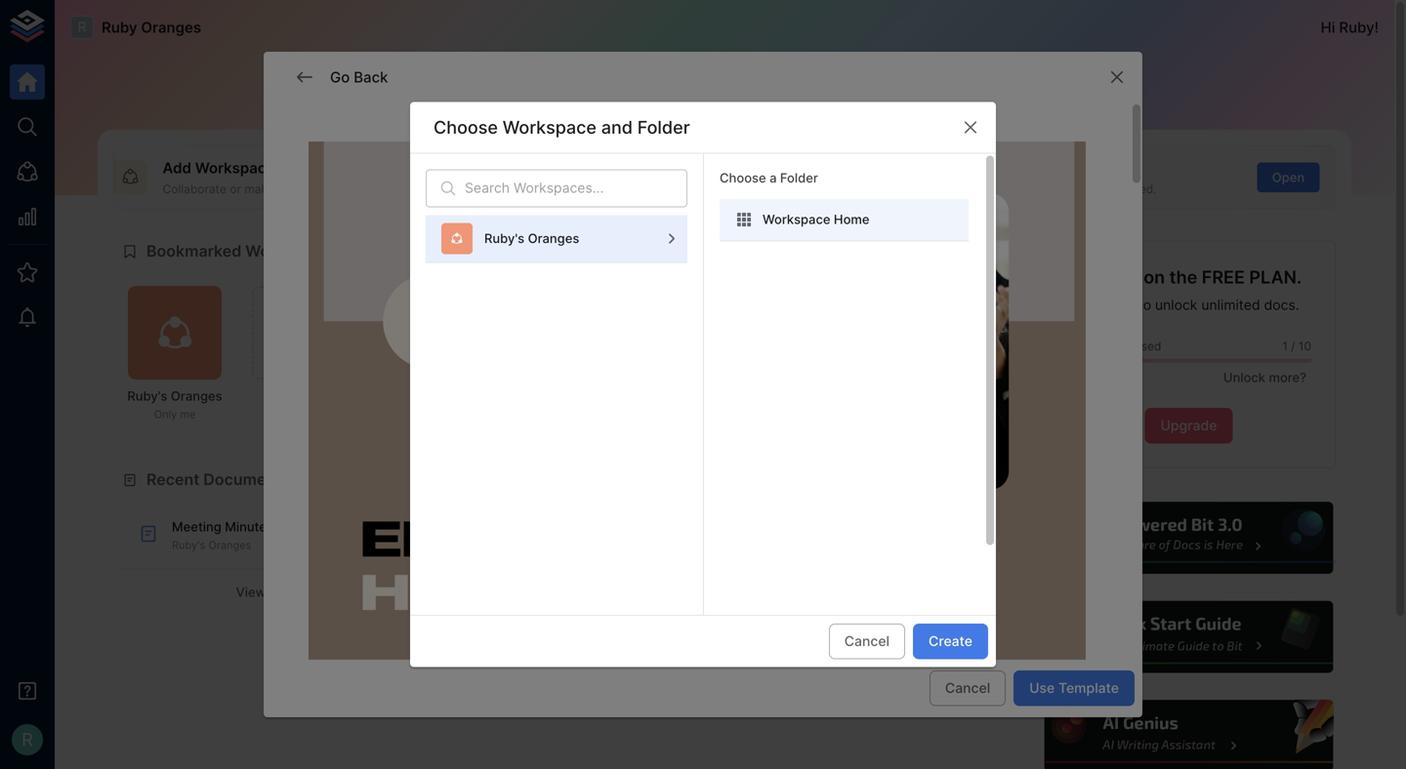 Task type: describe. For each thing, give the bounding box(es) containing it.
view all
[[236, 585, 285, 600]]

are
[[1113, 267, 1140, 288]]

ruby's inside meeting minutes ruby's oranges
[[172, 539, 205, 552]]

!
[[1375, 19, 1379, 36]]

workspace
[[271, 350, 327, 362]]

0 horizontal spatial documents
[[203, 470, 290, 490]]

Search Workspaces... text field
[[465, 169, 688, 208]]

template inside button
[[1059, 681, 1120, 697]]

unlock
[[1224, 370, 1266, 385]]

oranges inside meeting minutes ruby's oranges
[[209, 539, 251, 552]]

faster
[[1029, 182, 1061, 196]]

ruby's for ruby's oranges only me
[[127, 389, 168, 404]]

add for add workspace collaborate or make it private.
[[163, 159, 191, 177]]

or inside add workspace collaborate or make it private.
[[230, 182, 241, 196]]

workspaces
[[245, 242, 339, 261]]

view all button
[[121, 578, 400, 608]]

bookmarked workspaces
[[147, 242, 339, 261]]

document
[[627, 159, 700, 177]]

ruby's for ruby's oranges
[[485, 231, 525, 246]]

10
[[1299, 340, 1312, 354]]

open
[[1273, 170, 1305, 185]]

get
[[1088, 182, 1107, 196]]

meeting minutes ruby's oranges
[[172, 520, 274, 552]]

ruby's oranges button
[[426, 215, 688, 263]]

or inside create document create any type of doc or wiki.
[[706, 182, 717, 196]]

no favorites found.
[[822, 658, 938, 673]]

hi
[[1321, 19, 1336, 36]]

1 / 10
[[1283, 340, 1312, 354]]

choose workspace and folder dialog
[[410, 102, 996, 680]]

bookmarked
[[147, 242, 242, 261]]

docs.
[[1265, 297, 1300, 314]]

unlock more?
[[1224, 370, 1307, 385]]

any
[[616, 182, 636, 196]]

a
[[770, 170, 777, 185]]

gallery
[[1058, 159, 1108, 177]]

you are on the free plan. upgrade to unlock unlimited docs.
[[1076, 267, 1302, 314]]

the
[[1170, 267, 1198, 288]]

collaborate
[[163, 182, 227, 196]]

all
[[269, 585, 285, 600]]

meeting
[[172, 520, 222, 535]]

inspired.
[[1110, 182, 1157, 196]]

1 horizontal spatial documents
[[1067, 340, 1130, 354]]

minutes
[[225, 520, 274, 535]]

template gallery create faster and get inspired.
[[988, 159, 1157, 196]]

1 ruby from the left
[[102, 19, 137, 36]]

of
[[667, 182, 678, 196]]

no
[[822, 658, 839, 673]]

create inside button
[[929, 634, 973, 650]]

unlimited
[[1202, 297, 1261, 314]]

unlock
[[1156, 297, 1198, 314]]

only
[[154, 409, 177, 421]]

back
[[354, 68, 388, 86]]

type
[[639, 182, 664, 196]]

me
[[180, 409, 196, 421]]

use template button
[[1014, 671, 1135, 707]]

choose a folder
[[720, 170, 819, 185]]

create document create any type of doc or wiki.
[[576, 159, 745, 196]]

create button
[[913, 624, 989, 660]]

/
[[1292, 340, 1296, 354]]

create up any
[[576, 159, 623, 177]]

cancel button for use template
[[930, 671, 1006, 707]]

upgrade inside button
[[1161, 418, 1218, 434]]

bookmark
[[273, 335, 324, 347]]

ruby oranges
[[102, 19, 201, 36]]

workspace home button
[[720, 199, 969, 242]]

template inside template gallery create faster and get inspired.
[[988, 159, 1054, 177]]



Task type: vqa. For each thing, say whether or not it's contained in the screenshot.
PM
no



Task type: locate. For each thing, give the bounding box(es) containing it.
2 horizontal spatial ruby's
[[485, 231, 525, 246]]

1 horizontal spatial cancel
[[946, 681, 991, 697]]

and inside template gallery create faster and get inspired.
[[1064, 182, 1085, 196]]

view
[[236, 585, 266, 600]]

0 vertical spatial r
[[78, 19, 86, 35]]

1 vertical spatial upgrade
[[1161, 418, 1218, 434]]

ruby's down the 'add' button
[[485, 231, 525, 246]]

bookmark workspace button
[[252, 286, 346, 380]]

upgrade inside you are on the free plan. upgrade to unlock unlimited docs.
[[1079, 297, 1135, 314]]

plan.
[[1250, 267, 1302, 288]]

ruby's down meeting on the bottom left of page
[[172, 539, 205, 552]]

workspace for and
[[503, 116, 597, 138]]

ruby's oranges only me
[[127, 389, 222, 421]]

2 ruby from the left
[[1340, 19, 1375, 36]]

doc
[[682, 182, 702, 196]]

upgrade button
[[1146, 409, 1233, 444]]

0 vertical spatial help image
[[1042, 500, 1336, 577]]

create left any
[[576, 182, 613, 196]]

1 horizontal spatial workspace
[[503, 116, 597, 138]]

2 horizontal spatial workspace
[[763, 212, 831, 227]]

found.
[[899, 658, 938, 673]]

folder up document
[[638, 116, 690, 138]]

ruby's up only
[[127, 389, 168, 404]]

1 horizontal spatial cancel button
[[930, 671, 1006, 707]]

cancel for use template
[[946, 681, 991, 697]]

oranges for ruby's oranges only me
[[171, 389, 222, 404]]

template up the faster
[[988, 159, 1054, 177]]

0 horizontal spatial or
[[230, 182, 241, 196]]

open button
[[1258, 163, 1320, 193]]

0 vertical spatial ruby's
[[485, 231, 525, 246]]

1 vertical spatial cancel
[[946, 681, 991, 697]]

use
[[1030, 681, 1055, 697]]

more?
[[1269, 370, 1307, 385]]

choose
[[434, 116, 498, 138], [720, 170, 767, 185]]

or
[[230, 182, 241, 196], [706, 182, 717, 196]]

cancel up favorites
[[845, 634, 890, 650]]

1 vertical spatial ruby's
[[127, 389, 168, 404]]

recent
[[147, 470, 200, 490]]

1 vertical spatial workspace
[[195, 159, 275, 177]]

0 horizontal spatial ruby
[[102, 19, 137, 36]]

help image
[[1042, 500, 1336, 577], [1042, 599, 1336, 676], [1042, 698, 1336, 770]]

used
[[1133, 340, 1162, 354]]

upgrade
[[1079, 297, 1135, 314], [1161, 418, 1218, 434]]

recent documents
[[147, 470, 290, 490]]

1 horizontal spatial folder
[[781, 170, 819, 185]]

0 horizontal spatial and
[[602, 116, 633, 138]]

0 vertical spatial folder
[[638, 116, 690, 138]]

folder right a
[[781, 170, 819, 185]]

0 vertical spatial cancel button
[[829, 624, 906, 660]]

choose left a
[[720, 170, 767, 185]]

1 horizontal spatial template
[[1059, 681, 1120, 697]]

choose workspace and folder
[[434, 116, 690, 138]]

0 horizontal spatial choose
[[434, 116, 498, 138]]

workspace inside add workspace collaborate or make it private.
[[195, 159, 275, 177]]

1 vertical spatial folder
[[781, 170, 819, 185]]

hi ruby !
[[1321, 19, 1379, 36]]

2 vertical spatial ruby's
[[172, 539, 205, 552]]

1 horizontal spatial and
[[1064, 182, 1085, 196]]

documents up minutes
[[203, 470, 290, 490]]

choose up the 'add' button
[[434, 116, 498, 138]]

0 horizontal spatial ruby's
[[127, 389, 168, 404]]

1 horizontal spatial upgrade
[[1161, 418, 1218, 434]]

add inside button
[[451, 170, 476, 185]]

unlock more? button
[[1213, 363, 1312, 393]]

0 horizontal spatial workspace
[[195, 159, 275, 177]]

workspace home
[[763, 212, 870, 227]]

add inside add workspace collaborate or make it private.
[[163, 159, 191, 177]]

r inside 'button'
[[22, 730, 33, 751]]

use template
[[1030, 681, 1120, 697]]

1 vertical spatial cancel button
[[930, 671, 1006, 707]]

1 horizontal spatial or
[[706, 182, 717, 196]]

1 vertical spatial r
[[22, 730, 33, 751]]

cancel down create button
[[946, 681, 991, 697]]

or left the make at left
[[230, 182, 241, 196]]

ruby
[[102, 19, 137, 36], [1340, 19, 1375, 36]]

documents left used
[[1067, 340, 1130, 354]]

1 help image from the top
[[1042, 500, 1336, 577]]

template
[[988, 159, 1054, 177], [1059, 681, 1120, 697]]

you
[[1076, 267, 1108, 288]]

favorites
[[842, 658, 895, 673]]

free
[[1202, 267, 1246, 288]]

r button
[[6, 719, 49, 762]]

2 vertical spatial workspace
[[763, 212, 831, 227]]

1 horizontal spatial r
[[78, 19, 86, 35]]

1 horizontal spatial choose
[[720, 170, 767, 185]]

oranges inside ruby's oranges only me
[[171, 389, 222, 404]]

2 help image from the top
[[1042, 599, 1336, 676]]

documents
[[1067, 340, 1130, 354], [203, 470, 290, 490]]

1 vertical spatial template
[[1059, 681, 1120, 697]]

cancel button down create button
[[930, 671, 1006, 707]]

add workspace collaborate or make it private.
[[163, 159, 329, 196]]

workspace inside button
[[763, 212, 831, 227]]

2 vertical spatial help image
[[1042, 698, 1336, 770]]

1 vertical spatial help image
[[1042, 599, 1336, 676]]

cancel inside go back dialog
[[946, 681, 991, 697]]

workspace up the make at left
[[195, 159, 275, 177]]

2 or from the left
[[706, 182, 717, 196]]

workspace for collaborate
[[195, 159, 275, 177]]

oranges for ruby's oranges
[[528, 231, 580, 246]]

0 horizontal spatial template
[[988, 159, 1054, 177]]

and up document
[[602, 116, 633, 138]]

ruby's inside ruby's oranges only me
[[127, 389, 168, 404]]

0 horizontal spatial cancel button
[[829, 624, 906, 660]]

0 vertical spatial upgrade
[[1079, 297, 1135, 314]]

bookmark workspace
[[271, 335, 327, 362]]

and down gallery
[[1064, 182, 1085, 196]]

go back dialog
[[264, 52, 1143, 770]]

0 horizontal spatial add
[[163, 159, 191, 177]]

workspace
[[503, 116, 597, 138], [195, 159, 275, 177], [763, 212, 831, 227]]

add
[[163, 159, 191, 177], [451, 170, 476, 185]]

template right the use
[[1059, 681, 1120, 697]]

documents used
[[1067, 340, 1162, 354]]

3 help image from the top
[[1042, 698, 1336, 770]]

on
[[1144, 267, 1166, 288]]

cancel inside choose workspace and folder dialog
[[845, 634, 890, 650]]

cancel for create
[[845, 634, 890, 650]]

1 or from the left
[[230, 182, 241, 196]]

ruby's
[[485, 231, 525, 246], [127, 389, 168, 404], [172, 539, 205, 552]]

upgrade down "you"
[[1079, 297, 1135, 314]]

create
[[576, 159, 623, 177], [576, 182, 613, 196], [988, 182, 1026, 196], [929, 634, 973, 650]]

add button
[[432, 163, 494, 193]]

private.
[[288, 182, 329, 196]]

0 vertical spatial and
[[602, 116, 633, 138]]

0 vertical spatial cancel
[[845, 634, 890, 650]]

1 vertical spatial documents
[[203, 470, 290, 490]]

create left the faster
[[988, 182, 1026, 196]]

to
[[1139, 297, 1152, 314]]

create inside template gallery create faster and get inspired.
[[988, 182, 1026, 196]]

0 horizontal spatial upgrade
[[1079, 297, 1135, 314]]

1 horizontal spatial ruby
[[1340, 19, 1375, 36]]

oranges
[[141, 19, 201, 36], [528, 231, 580, 246], [171, 389, 222, 404], [209, 539, 251, 552]]

and inside choose workspace and folder dialog
[[602, 116, 633, 138]]

0 horizontal spatial folder
[[638, 116, 690, 138]]

cancel button left create button
[[829, 624, 906, 660]]

0 vertical spatial choose
[[434, 116, 498, 138]]

and
[[602, 116, 633, 138], [1064, 182, 1085, 196]]

it
[[278, 182, 285, 196]]

0 vertical spatial workspace
[[503, 116, 597, 138]]

or right doc
[[706, 182, 717, 196]]

ruby's oranges
[[485, 231, 580, 246]]

workspace down a
[[763, 212, 831, 227]]

1
[[1283, 340, 1288, 354]]

1 vertical spatial choose
[[720, 170, 767, 185]]

make
[[245, 182, 274, 196]]

oranges inside ruby's oranges 'button'
[[528, 231, 580, 246]]

add for add
[[451, 170, 476, 185]]

cancel
[[845, 634, 890, 650], [946, 681, 991, 697]]

1 horizontal spatial add
[[451, 170, 476, 185]]

go back
[[330, 68, 388, 86]]

1 horizontal spatial ruby's
[[172, 539, 205, 552]]

0 horizontal spatial r
[[22, 730, 33, 751]]

choose for choose a folder
[[720, 170, 767, 185]]

upgrade down unlock more? button
[[1161, 418, 1218, 434]]

cancel button for create
[[829, 624, 906, 660]]

ruby's inside ruby's oranges 'button'
[[485, 231, 525, 246]]

oranges for ruby oranges
[[141, 19, 201, 36]]

go
[[330, 68, 350, 86]]

create up the found.
[[929, 634, 973, 650]]

0 vertical spatial documents
[[1067, 340, 1130, 354]]

wiki.
[[720, 182, 745, 196]]

1 vertical spatial and
[[1064, 182, 1085, 196]]

cancel button
[[829, 624, 906, 660], [930, 671, 1006, 707]]

folder
[[638, 116, 690, 138], [781, 170, 819, 185]]

0 horizontal spatial cancel
[[845, 634, 890, 650]]

home
[[834, 212, 870, 227]]

0 vertical spatial template
[[988, 159, 1054, 177]]

r
[[78, 19, 86, 35], [22, 730, 33, 751]]

choose for choose workspace and folder
[[434, 116, 498, 138]]

workspace up search workspaces... text field
[[503, 116, 597, 138]]



